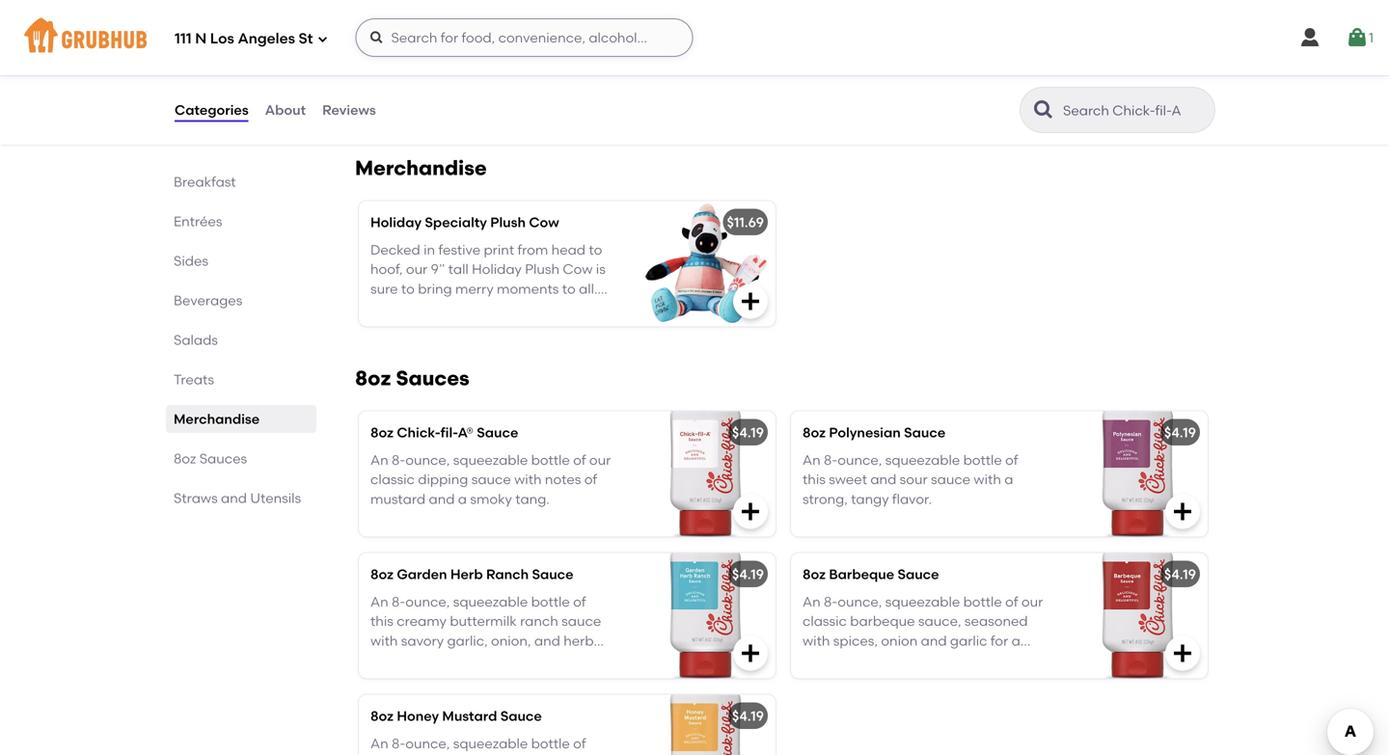 Task type: locate. For each thing, give the bounding box(es) containing it.
with inside an 8-ounce, squeezable bottle of our classic barbeque sauce, seasoned with spices, onion and garlic for a rich and bold flavor.
[[803, 633, 830, 649]]

1
[[1369, 29, 1374, 46]]

8oz honey mustard sauce
[[370, 708, 542, 725]]

the
[[405, 51, 427, 67], [516, 755, 538, 755]]

an 8-ounce, squeezable bottle of this creamy buttermilk ranch sauce with savory garlic, onion, and herb flavors.
[[370, 594, 601, 669]]

an 8-ounce, squeezable bottle of this savory sauce with the robus
[[370, 735, 586, 755]]

a inside an 8-ounce, squeezable bottle of this sweet and sour sauce with a strong, tangy flavor.
[[1005, 471, 1013, 488]]

ounce, inside an 8-ounce, squeezable bottle of this creamy buttermilk ranch sauce with savory garlic, onion, and herb flavors.
[[405, 594, 450, 610]]

1 horizontal spatial our
[[1022, 594, 1043, 610]]

0 horizontal spatial merchandise
[[174, 411, 260, 427]]

the inside our creamy milkshakes are hand- spun the old-fashioned way each time and feature delicious chick-fil- a icedream® dessert.
[[405, 51, 427, 67]]

8oz sauces up the 8oz chick-fil-a® sauce
[[355, 366, 470, 391]]

old-
[[430, 51, 456, 67]]

time
[[370, 70, 400, 87]]

0 horizontal spatial classic
[[370, 471, 415, 488]]

savory
[[401, 633, 444, 649], [397, 755, 439, 755]]

1 horizontal spatial sauces
[[396, 366, 470, 391]]

ounce, up sweet
[[838, 452, 882, 468]]

way
[[524, 51, 551, 67]]

ounce, inside an 8-ounce, squeezable bottle of our classic barbeque sauce, seasoned with spices, onion and garlic for a rich and bold flavor.
[[838, 594, 882, 610]]

ounce, down garden
[[405, 594, 450, 610]]

0 vertical spatial this
[[803, 471, 826, 488]]

and up tangy
[[871, 471, 897, 488]]

8oz inside tab
[[174, 451, 196, 467]]

ounce, down honey
[[405, 735, 450, 752]]

8- inside the an 8-ounce, squeezable bottle of our classic dipping sauce with notes of mustard and a smoky tang.
[[392, 452, 405, 468]]

0 horizontal spatial 8oz sauces
[[174, 451, 247, 467]]

$4.19 for an 8-ounce, squeezable bottle of this sweet and sour sauce with a strong, tangy flavor.
[[1164, 425, 1196, 441]]

8oz chick-fil-a® sauce
[[370, 425, 518, 441]]

and inside an 8-ounce, squeezable bottle of this creamy buttermilk ranch sauce with savory garlic, onion, and herb flavors.
[[534, 633, 560, 649]]

and down dipping
[[429, 491, 455, 507]]

strong,
[[803, 491, 848, 507]]

0 vertical spatial our
[[589, 452, 611, 468]]

dessert.
[[457, 90, 509, 106]]

our
[[589, 452, 611, 468], [1022, 594, 1043, 610]]

chick-
[[544, 70, 587, 87], [397, 425, 441, 441]]

an for an 8-ounce, squeezable bottle of this creamy buttermilk ranch sauce with savory garlic, onion, and herb flavors.
[[370, 594, 388, 610]]

holiday
[[370, 214, 422, 231]]

breakfast
[[174, 174, 236, 190]]

seasoned
[[965, 613, 1028, 630]]

notes
[[545, 471, 581, 488]]

1 vertical spatial savory
[[397, 755, 439, 755]]

classic up spices,
[[803, 613, 847, 630]]

8oz up straws
[[174, 451, 196, 467]]

this inside an 8-ounce, squeezable bottle of this sweet and sour sauce with a strong, tangy flavor.
[[803, 471, 826, 488]]

with down mustard
[[486, 755, 513, 755]]

our creamy milkshakes are hand- spun the old-fashioned way each time and feature delicious chick-fil- a icedream® dessert.
[[370, 31, 604, 106]]

Search for food, convenience, alcohol... search field
[[355, 18, 693, 57]]

svg image for our creamy milkshakes are hand- spun the old-fashioned way each time and feature delicious chick-fil- a icedream® dessert.
[[739, 80, 762, 103]]

sauce right sour at the right of page
[[931, 471, 971, 488]]

mustard
[[370, 491, 426, 507]]

an for an 8-ounce, squeezable bottle of this sweet and sour sauce with a strong, tangy flavor.
[[803, 452, 821, 468]]

sauce up herb
[[562, 613, 601, 630]]

$4.19 for an 8-ounce, squeezable bottle of our classic dipping sauce with notes of mustard and a smoky tang.
[[732, 425, 764, 441]]

1 vertical spatial our
[[1022, 594, 1043, 610]]

with right sour at the right of page
[[974, 471, 1001, 488]]

ounce, for dipping
[[405, 452, 450, 468]]

sauce right "ranch"
[[532, 566, 574, 583]]

a®
[[458, 425, 474, 441]]

1 vertical spatial merchandise
[[174, 411, 260, 427]]

111 n los angeles st
[[175, 30, 313, 47]]

svg image
[[1299, 26, 1322, 49], [369, 30, 384, 45], [317, 33, 328, 45], [739, 290, 762, 313], [1171, 500, 1194, 523], [739, 642, 762, 665]]

fil- up dipping
[[441, 425, 458, 441]]

main navigation navigation
[[0, 0, 1389, 75]]

an inside the an 8-ounce, squeezable bottle of our classic dipping sauce with notes of mustard and a smoky tang.
[[370, 452, 388, 468]]

of inside an 8-ounce, squeezable bottle of this sweet and sour sauce with a strong, tangy flavor.
[[1005, 452, 1018, 468]]

sauce up smoky
[[471, 471, 511, 488]]

1 vertical spatial this
[[370, 613, 393, 630]]

the left old-
[[405, 51, 427, 67]]

flavor. down sour at the right of page
[[892, 491, 932, 507]]

an up mustard
[[370, 452, 388, 468]]

8- down honey
[[392, 735, 405, 752]]

straws
[[174, 490, 218, 507]]

entrées
[[174, 213, 222, 230]]

ounce,
[[405, 452, 450, 468], [838, 452, 882, 468], [405, 594, 450, 610], [838, 594, 882, 610], [405, 735, 450, 752]]

1 horizontal spatial chick-
[[544, 70, 587, 87]]

0 vertical spatial a
[[1005, 471, 1013, 488]]

and inside straws and utensils tab
[[221, 490, 247, 507]]

merchandise
[[355, 156, 487, 180], [174, 411, 260, 427]]

8oz garden herb ranch sauce image
[[631, 553, 776, 679]]

of for a
[[1005, 452, 1018, 468]]

and up icedream®
[[403, 70, 429, 87]]

ounce, up dipping
[[405, 452, 450, 468]]

savory up 'flavors.'
[[401, 633, 444, 649]]

an up rich
[[803, 594, 821, 610]]

with
[[514, 471, 542, 488], [974, 471, 1001, 488], [370, 633, 398, 649], [803, 633, 830, 649], [486, 755, 513, 755]]

sauce inside an 8-ounce, squeezable bottle of this savory sauce with the robus
[[443, 755, 482, 755]]

squeezable inside an 8-ounce, squeezable bottle of this creamy buttermilk ranch sauce with savory garlic, onion, and herb flavors.
[[453, 594, 528, 610]]

1 vertical spatial 8oz sauces
[[174, 451, 247, 467]]

1 vertical spatial flavor.
[[892, 652, 932, 669]]

barbeque
[[850, 613, 915, 630]]

sauces up straws and utensils
[[199, 451, 247, 467]]

sauce down 8oz honey mustard sauce
[[443, 755, 482, 755]]

8- up mustard
[[392, 452, 405, 468]]

squeezable inside the an 8-ounce, squeezable bottle of our classic dipping sauce with notes of mustard and a smoky tang.
[[453, 452, 528, 468]]

a right sour at the right of page
[[1005, 471, 1013, 488]]

honey
[[397, 708, 439, 725]]

0 horizontal spatial the
[[405, 51, 427, 67]]

ounce, inside the an 8-ounce, squeezable bottle of our classic dipping sauce with notes of mustard and a smoky tang.
[[405, 452, 450, 468]]

classic inside the an 8-ounce, squeezable bottle of our classic dipping sauce with notes of mustard and a smoky tang.
[[370, 471, 415, 488]]

8oz
[[355, 366, 391, 391], [370, 425, 394, 441], [803, 425, 826, 441], [174, 451, 196, 467], [370, 566, 394, 583], [803, 566, 826, 583], [370, 708, 394, 725]]

8oz left garden
[[370, 566, 394, 583]]

8- inside an 8-ounce, squeezable bottle of this creamy buttermilk ranch sauce with savory garlic, onion, and herb flavors.
[[392, 594, 405, 610]]

an down 8oz honey mustard sauce
[[370, 735, 388, 752]]

0 vertical spatial savory
[[401, 633, 444, 649]]

2 vertical spatial a
[[1012, 633, 1021, 649]]

1 horizontal spatial fil-
[[587, 70, 604, 87]]

creamy
[[398, 31, 448, 48], [397, 613, 447, 630]]

bottle inside the an 8-ounce, squeezable bottle of our classic dipping sauce with notes of mustard and a smoky tang.
[[531, 452, 570, 468]]

1 vertical spatial sauces
[[199, 451, 247, 467]]

los
[[210, 30, 234, 47]]

with inside the an 8-ounce, squeezable bottle of our classic dipping sauce with notes of mustard and a smoky tang.
[[514, 471, 542, 488]]

cow
[[529, 214, 559, 231]]

this up 'flavors.'
[[370, 613, 393, 630]]

svg image
[[1346, 26, 1369, 49], [739, 80, 762, 103], [739, 500, 762, 523], [1171, 642, 1194, 665]]

breakfast tab
[[174, 172, 309, 192]]

an for an 8-ounce, squeezable bottle of our classic dipping sauce with notes of mustard and a smoky tang.
[[370, 452, 388, 468]]

and down ranch
[[534, 633, 560, 649]]

our inside an 8-ounce, squeezable bottle of our classic barbeque sauce, seasoned with spices, onion and garlic for a rich and bold flavor.
[[1022, 594, 1043, 610]]

this for savory
[[370, 755, 393, 755]]

merchandise down treats
[[174, 411, 260, 427]]

bottle inside an 8-ounce, squeezable bottle of our classic barbeque sauce, seasoned with spices, onion and garlic for a rich and bold flavor.
[[963, 594, 1002, 610]]

8oz sauces up straws
[[174, 451, 247, 467]]

smoky
[[470, 491, 512, 507]]

with up rich
[[803, 633, 830, 649]]

chick- left the a®
[[397, 425, 441, 441]]

an
[[370, 452, 388, 468], [803, 452, 821, 468], [370, 594, 388, 610], [803, 594, 821, 610], [370, 735, 388, 752]]

2 vertical spatial this
[[370, 755, 393, 755]]

squeezable inside an 8-ounce, squeezable bottle of our classic barbeque sauce, seasoned with spices, onion and garlic for a rich and bold flavor.
[[885, 594, 960, 610]]

sides tab
[[174, 251, 309, 271]]

with inside an 8-ounce, squeezable bottle of this sweet and sour sauce with a strong, tangy flavor.
[[974, 471, 1001, 488]]

sauce up sour at the right of page
[[904, 425, 946, 441]]

8oz up mustard
[[370, 425, 394, 441]]

squeezable up sour at the right of page
[[885, 452, 960, 468]]

fil-
[[587, 70, 604, 87], [441, 425, 458, 441]]

milkshake
[[419, 4, 485, 20]]

utensils
[[250, 490, 301, 507]]

bottle inside an 8-ounce, squeezable bottle of this creamy buttermilk ranch sauce with savory garlic, onion, and herb flavors.
[[531, 594, 570, 610]]

1 vertical spatial a
[[458, 491, 467, 507]]

and down spices,
[[831, 652, 857, 669]]

ounce, for and
[[838, 452, 882, 468]]

a
[[1005, 471, 1013, 488], [458, 491, 467, 507], [1012, 633, 1021, 649]]

sauce
[[477, 425, 518, 441], [904, 425, 946, 441], [532, 566, 574, 583], [898, 566, 939, 583], [500, 708, 542, 725]]

1 vertical spatial creamy
[[397, 613, 447, 630]]

0 horizontal spatial our
[[589, 452, 611, 468]]

8oz left honey
[[370, 708, 394, 725]]

with for an 8-ounce, squeezable bottle of this sweet and sour sauce with a strong, tangy flavor.
[[974, 471, 1001, 488]]

entrées tab
[[174, 211, 309, 232]]

fil- down each
[[587, 70, 604, 87]]

flavors.
[[370, 652, 417, 669]]

squeezable down mustard
[[453, 735, 528, 752]]

savory down honey
[[397, 755, 439, 755]]

an up 'flavors.'
[[370, 594, 388, 610]]

svg image for an 8-ounce, squeezable bottle of our classic barbeque sauce, seasoned with spices, onion and garlic for a rich and bold flavor.
[[1171, 642, 1194, 665]]

8oz honey mustard sauce image
[[631, 695, 776, 755]]

our for an 8-ounce, squeezable bottle of our classic barbeque sauce, seasoned with spices, onion and garlic for a rich and bold flavor.
[[1022, 594, 1043, 610]]

creamy down garden
[[397, 613, 447, 630]]

a right for
[[1012, 633, 1021, 649]]

8- up sweet
[[824, 452, 838, 468]]

an up strong,
[[803, 452, 821, 468]]

this inside an 8-ounce, squeezable bottle of this creamy buttermilk ranch sauce with savory garlic, onion, and herb flavors.
[[370, 613, 393, 630]]

classic inside an 8-ounce, squeezable bottle of our classic barbeque sauce, seasoned with spices, onion and garlic for a rich and bold flavor.
[[803, 613, 847, 630]]

1 horizontal spatial 8oz sauces
[[355, 366, 470, 391]]

1 vertical spatial fil-
[[441, 425, 458, 441]]

an inside an 8-ounce, squeezable bottle of this creamy buttermilk ranch sauce with savory garlic, onion, and herb flavors.
[[370, 594, 388, 610]]

squeezable for sour
[[885, 452, 960, 468]]

barbeque
[[829, 566, 894, 583]]

this down 8oz honey mustard sauce
[[370, 755, 393, 755]]

8- for garden
[[392, 594, 405, 610]]

the down 8oz honey mustard sauce
[[516, 755, 538, 755]]

squeezable up buttermilk
[[453, 594, 528, 610]]

bottle inside an 8-ounce, squeezable bottle of this sweet and sour sauce with a strong, tangy flavor.
[[963, 452, 1002, 468]]

8oz polynesian sauce image
[[1063, 411, 1208, 537]]

chick- down each
[[544, 70, 587, 87]]

garlic
[[950, 633, 987, 649]]

creamy down vanilla milkshake
[[398, 31, 448, 48]]

a down dipping
[[458, 491, 467, 507]]

plush
[[490, 214, 526, 231]]

squeezable inside an 8-ounce, squeezable bottle of this sweet and sour sauce with a strong, tangy flavor.
[[885, 452, 960, 468]]

1 horizontal spatial the
[[516, 755, 538, 755]]

squeezable down the a®
[[453, 452, 528, 468]]

8-
[[392, 452, 405, 468], [824, 452, 838, 468], [392, 594, 405, 610], [824, 594, 838, 610], [392, 735, 405, 752]]

1 button
[[1346, 20, 1374, 55]]

0 vertical spatial creamy
[[398, 31, 448, 48]]

herb
[[564, 633, 594, 649]]

and
[[403, 70, 429, 87], [871, 471, 897, 488], [221, 490, 247, 507], [429, 491, 455, 507], [534, 633, 560, 649], [921, 633, 947, 649], [831, 652, 857, 669]]

8- inside an 8-ounce, squeezable bottle of our classic barbeque sauce, seasoned with spices, onion and garlic for a rich and bold flavor.
[[824, 594, 838, 610]]

bottle for sauce
[[531, 452, 570, 468]]

0 vertical spatial chick-
[[544, 70, 587, 87]]

beverages tab
[[174, 290, 309, 311]]

classic
[[370, 471, 415, 488], [803, 613, 847, 630]]

this inside an 8-ounce, squeezable bottle of this savory sauce with the robus
[[370, 755, 393, 755]]

8- down "barbeque"
[[824, 594, 838, 610]]

with up tang.
[[514, 471, 542, 488]]

squeezable for ranch
[[453, 594, 528, 610]]

squeezable
[[453, 452, 528, 468], [885, 452, 960, 468], [453, 594, 528, 610], [885, 594, 960, 610], [453, 735, 528, 752]]

1 vertical spatial the
[[516, 755, 538, 755]]

sauces up the 8oz chick-fil-a® sauce
[[396, 366, 470, 391]]

buttermilk
[[450, 613, 517, 630]]

our inside the an 8-ounce, squeezable bottle of our classic dipping sauce with notes of mustard and a smoky tang.
[[589, 452, 611, 468]]

0 vertical spatial merchandise
[[355, 156, 487, 180]]

of for spices,
[[1005, 594, 1018, 610]]

and inside our creamy milkshakes are hand- spun the old-fashioned way each time and feature delicious chick-fil- a icedream® dessert.
[[403, 70, 429, 87]]

8oz left "barbeque"
[[803, 566, 826, 583]]

flavor. inside an 8-ounce, squeezable bottle of this sweet and sour sauce with a strong, tangy flavor.
[[892, 491, 932, 507]]

merchandise up holiday
[[355, 156, 487, 180]]

of inside an 8-ounce, squeezable bottle of our classic barbeque sauce, seasoned with spices, onion and garlic for a rich and bold flavor.
[[1005, 594, 1018, 610]]

sauces
[[396, 366, 470, 391], [199, 451, 247, 467]]

8oz sauces tab
[[174, 449, 309, 469]]

$4.19
[[732, 425, 764, 441], [1164, 425, 1196, 441], [732, 566, 764, 583], [1164, 566, 1196, 583], [732, 708, 764, 725]]

1 horizontal spatial merchandise
[[355, 156, 487, 180]]

straws and utensils tab
[[174, 488, 309, 508]]

with inside an 8-ounce, squeezable bottle of this creamy buttermilk ranch sauce with savory garlic, onion, and herb flavors.
[[370, 633, 398, 649]]

0 vertical spatial classic
[[370, 471, 415, 488]]

squeezable for sauce,
[[885, 594, 960, 610]]

tangy
[[851, 491, 889, 507]]

an for an 8-ounce, squeezable bottle of our classic barbeque sauce, seasoned with spices, onion and garlic for a rich and bold flavor.
[[803, 594, 821, 610]]

flavor. down onion
[[892, 652, 932, 669]]

ounce, inside an 8-ounce, squeezable bottle of this savory sauce with the robus
[[405, 735, 450, 752]]

of
[[573, 452, 586, 468], [1005, 452, 1018, 468], [584, 471, 597, 488], [573, 594, 586, 610], [1005, 594, 1018, 610], [573, 735, 586, 752]]

our for an 8-ounce, squeezable bottle of our classic dipping sauce with notes of mustard and a smoky tang.
[[589, 452, 611, 468]]

an inside an 8-ounce, squeezable bottle of this sweet and sour sauce with a strong, tangy flavor.
[[803, 452, 821, 468]]

an inside an 8-ounce, squeezable bottle of our classic barbeque sauce, seasoned with spices, onion and garlic for a rich and bold flavor.
[[803, 594, 821, 610]]

sour
[[900, 471, 928, 488]]

about
[[265, 102, 306, 118]]

ounce, for barbeque
[[838, 594, 882, 610]]

sauces inside 8oz sauces tab
[[199, 451, 247, 467]]

and down sauce,
[[921, 633, 947, 649]]

0 vertical spatial flavor.
[[892, 491, 932, 507]]

and inside the an 8-ounce, squeezable bottle of our classic dipping sauce with notes of mustard and a smoky tang.
[[429, 491, 455, 507]]

this up strong,
[[803, 471, 826, 488]]

squeezable up sauce,
[[885, 594, 960, 610]]

of inside an 8-ounce, squeezable bottle of this creamy buttermilk ranch sauce with savory garlic, onion, and herb flavors.
[[573, 594, 586, 610]]

treats
[[174, 371, 214, 388]]

8oz left polynesian at the right of page
[[803, 425, 826, 441]]

and right straws
[[221, 490, 247, 507]]

8- down garden
[[392, 594, 405, 610]]

8- for barbeque
[[824, 594, 838, 610]]

sauce
[[471, 471, 511, 488], [931, 471, 971, 488], [562, 613, 601, 630], [443, 755, 482, 755]]

with up 'flavors.'
[[370, 633, 398, 649]]

milkshakes
[[451, 31, 522, 48]]

ounce, inside an 8-ounce, squeezable bottle of this sweet and sour sauce with a strong, tangy flavor.
[[838, 452, 882, 468]]

8- inside an 8-ounce, squeezable bottle of this sweet and sour sauce with a strong, tangy flavor.
[[824, 452, 838, 468]]

this for creamy
[[370, 613, 393, 630]]

classic up mustard
[[370, 471, 415, 488]]

an 8-ounce, squeezable bottle of our classic dipping sauce with notes of mustard and a smoky tang.
[[370, 452, 611, 507]]

1 vertical spatial chick-
[[397, 425, 441, 441]]

0 vertical spatial the
[[405, 51, 427, 67]]

flavor.
[[892, 491, 932, 507], [892, 652, 932, 669]]

0 horizontal spatial sauces
[[199, 451, 247, 467]]

reviews button
[[321, 75, 377, 145]]

1 vertical spatial classic
[[803, 613, 847, 630]]

ounce, down "barbeque"
[[838, 594, 882, 610]]

0 vertical spatial fil-
[[587, 70, 604, 87]]

8oz barbeque sauce image
[[1063, 553, 1208, 679]]

icedream®
[[383, 90, 454, 106]]

dipping
[[418, 471, 468, 488]]

this
[[803, 471, 826, 488], [370, 613, 393, 630], [370, 755, 393, 755]]

1 horizontal spatial classic
[[803, 613, 847, 630]]



Task type: vqa. For each thing, say whether or not it's contained in the screenshot.
ordered
no



Task type: describe. For each thing, give the bounding box(es) containing it.
ranch
[[520, 613, 558, 630]]

garlic,
[[447, 633, 488, 649]]

8oz for 8oz polynesian sauce
[[803, 425, 826, 441]]

flavor. inside an 8-ounce, squeezable bottle of our classic barbeque sauce, seasoned with spices, onion and garlic for a rich and bold flavor.
[[892, 652, 932, 669]]

8oz for 8oz garden herb ranch sauce
[[370, 566, 394, 583]]

our
[[370, 31, 395, 48]]

8- inside an 8-ounce, squeezable bottle of this savory sauce with the robus
[[392, 735, 405, 752]]

8- for chick-
[[392, 452, 405, 468]]

polynesian
[[829, 425, 901, 441]]

0 vertical spatial sauces
[[396, 366, 470, 391]]

sauce,
[[918, 613, 961, 630]]

8oz garden herb ranch sauce
[[370, 566, 574, 583]]

8oz barbeque sauce
[[803, 566, 939, 583]]

a inside an 8-ounce, squeezable bottle of our classic barbeque sauce, seasoned with spices, onion and garlic for a rich and bold flavor.
[[1012, 633, 1021, 649]]

0 horizontal spatial chick-
[[397, 425, 441, 441]]

ranch
[[486, 566, 529, 583]]

garden
[[397, 566, 447, 583]]

classic for barbeque
[[803, 613, 847, 630]]

and inside an 8-ounce, squeezable bottle of this sweet and sour sauce with a strong, tangy flavor.
[[871, 471, 897, 488]]

specialty
[[425, 214, 487, 231]]

merchandise inside tab
[[174, 411, 260, 427]]

onion,
[[491, 633, 531, 649]]

fil- inside our creamy milkshakes are hand- spun the old-fashioned way each time and feature delicious chick-fil- a icedream® dessert.
[[587, 70, 604, 87]]

bold
[[860, 652, 889, 669]]

categories button
[[174, 75, 250, 145]]

8oz for 8oz honey mustard sauce
[[370, 708, 394, 725]]

classic for dipping
[[370, 471, 415, 488]]

with for an 8-ounce, squeezable bottle of our classic barbeque sauce, seasoned with spices, onion and garlic for a rich and bold flavor.
[[803, 633, 830, 649]]

spices,
[[833, 633, 878, 649]]

are
[[525, 31, 547, 48]]

sauce right mustard
[[500, 708, 542, 725]]

beverages
[[174, 292, 242, 309]]

8oz for 8oz barbeque sauce
[[803, 566, 826, 583]]

squeezable inside an 8-ounce, squeezable bottle of this savory sauce with the robus
[[453, 735, 528, 752]]

squeezable for sauce
[[453, 452, 528, 468]]

merchandise tab
[[174, 409, 309, 429]]

0 vertical spatial 8oz sauces
[[355, 366, 470, 391]]

onion
[[881, 633, 918, 649]]

n
[[195, 30, 207, 47]]

reviews
[[322, 102, 376, 118]]

search icon image
[[1032, 98, 1055, 122]]

fashioned
[[456, 51, 521, 67]]

an 8-ounce, squeezable bottle of this sweet and sour sauce with a strong, tangy flavor.
[[803, 452, 1018, 507]]

holiday specialty plush cow
[[370, 214, 559, 231]]

sauce right the a®
[[477, 425, 518, 441]]

8oz chick-fil-a® sauce image
[[631, 411, 776, 537]]

$4.19 for an 8-ounce, squeezable bottle of our classic barbeque sauce, seasoned with spices, onion and garlic for a rich and bold flavor.
[[1164, 566, 1196, 583]]

a inside the an 8-ounce, squeezable bottle of our classic dipping sauce with notes of mustard and a smoky tang.
[[458, 491, 467, 507]]

sauce inside the an 8-ounce, squeezable bottle of our classic dipping sauce with notes of mustard and a smoky tang.
[[471, 471, 511, 488]]

feature
[[432, 70, 480, 87]]

herb
[[450, 566, 483, 583]]

salads tab
[[174, 330, 309, 350]]

8oz for 8oz chick-fil-a® sauce
[[370, 425, 394, 441]]

bottle for sour
[[963, 452, 1002, 468]]

sauce inside an 8-ounce, squeezable bottle of this creamy buttermilk ranch sauce with savory garlic, onion, and herb flavors.
[[562, 613, 601, 630]]

svg image for an 8-ounce, squeezable bottle of our classic dipping sauce with notes of mustard and a smoky tang.
[[739, 500, 762, 523]]

straws and utensils
[[174, 490, 301, 507]]

8- for polynesian
[[824, 452, 838, 468]]

$4.19 for an 8-ounce, squeezable bottle of this creamy buttermilk ranch sauce with savory garlic, onion, and herb flavors.
[[732, 566, 764, 583]]

angeles
[[238, 30, 295, 47]]

bottle for ranch
[[531, 594, 570, 610]]

ounce, for buttermilk
[[405, 594, 450, 610]]

a
[[370, 90, 380, 106]]

for
[[991, 633, 1008, 649]]

the inside an 8-ounce, squeezable bottle of this savory sauce with the robus
[[516, 755, 538, 755]]

hand-
[[550, 31, 590, 48]]

st
[[299, 30, 313, 47]]

salads
[[174, 332, 218, 348]]

each
[[554, 51, 587, 67]]

treats tab
[[174, 370, 309, 390]]

8oz up the 8oz chick-fil-a® sauce
[[355, 366, 391, 391]]

vanilla
[[370, 4, 416, 20]]

sweet
[[829, 471, 867, 488]]

sides
[[174, 253, 208, 269]]

categories
[[175, 102, 249, 118]]

mustard
[[442, 708, 497, 725]]

creamy inside our creamy milkshakes are hand- spun the old-fashioned way each time and feature delicious chick-fil- a icedream® dessert.
[[398, 31, 448, 48]]

rich
[[803, 652, 827, 669]]

bottle inside an 8-ounce, squeezable bottle of this savory sauce with the robus
[[531, 735, 570, 752]]

savory inside an 8-ounce, squeezable bottle of this savory sauce with the robus
[[397, 755, 439, 755]]

holiday specialty plush cow image
[[631, 201, 776, 327]]

chick- inside our creamy milkshakes are hand- spun the old-fashioned way each time and feature delicious chick-fil- a icedream® dessert.
[[544, 70, 587, 87]]

with for an 8-ounce, squeezable bottle of this creamy buttermilk ranch sauce with savory garlic, onion, and herb flavors.
[[370, 633, 398, 649]]

0 horizontal spatial fil-
[[441, 425, 458, 441]]

an inside an 8-ounce, squeezable bottle of this savory sauce with the robus
[[370, 735, 388, 752]]

111
[[175, 30, 192, 47]]

with inside an 8-ounce, squeezable bottle of this savory sauce with the robus
[[486, 755, 513, 755]]

spun
[[370, 51, 402, 67]]

sauce inside an 8-ounce, squeezable bottle of this sweet and sour sauce with a strong, tangy flavor.
[[931, 471, 971, 488]]

tang.
[[515, 491, 550, 507]]

creamy inside an 8-ounce, squeezable bottle of this creamy buttermilk ranch sauce with savory garlic, onion, and herb flavors.
[[397, 613, 447, 630]]

of inside an 8-ounce, squeezable bottle of this savory sauce with the robus
[[573, 735, 586, 752]]

this for sweet
[[803, 471, 826, 488]]

delicious
[[483, 70, 541, 87]]

bottle for sauce,
[[963, 594, 1002, 610]]

8oz polynesian sauce
[[803, 425, 946, 441]]

an 8-ounce, squeezable bottle of our classic barbeque sauce, seasoned with spices, onion and garlic for a rich and bold flavor.
[[803, 594, 1043, 669]]

vanilla milkshake
[[370, 4, 485, 20]]

vanilla milkshake image
[[631, 0, 776, 116]]

$11.69
[[727, 214, 764, 231]]

sauce up sauce,
[[898, 566, 939, 583]]

savory inside an 8-ounce, squeezable bottle of this creamy buttermilk ranch sauce with savory garlic, onion, and herb flavors.
[[401, 633, 444, 649]]

svg image inside 1 button
[[1346, 26, 1369, 49]]

about button
[[264, 75, 307, 145]]

8oz sauces inside tab
[[174, 451, 247, 467]]

Search Chick-fil-A search field
[[1061, 101, 1209, 120]]

of for savory
[[573, 594, 586, 610]]

of for of
[[573, 452, 586, 468]]



